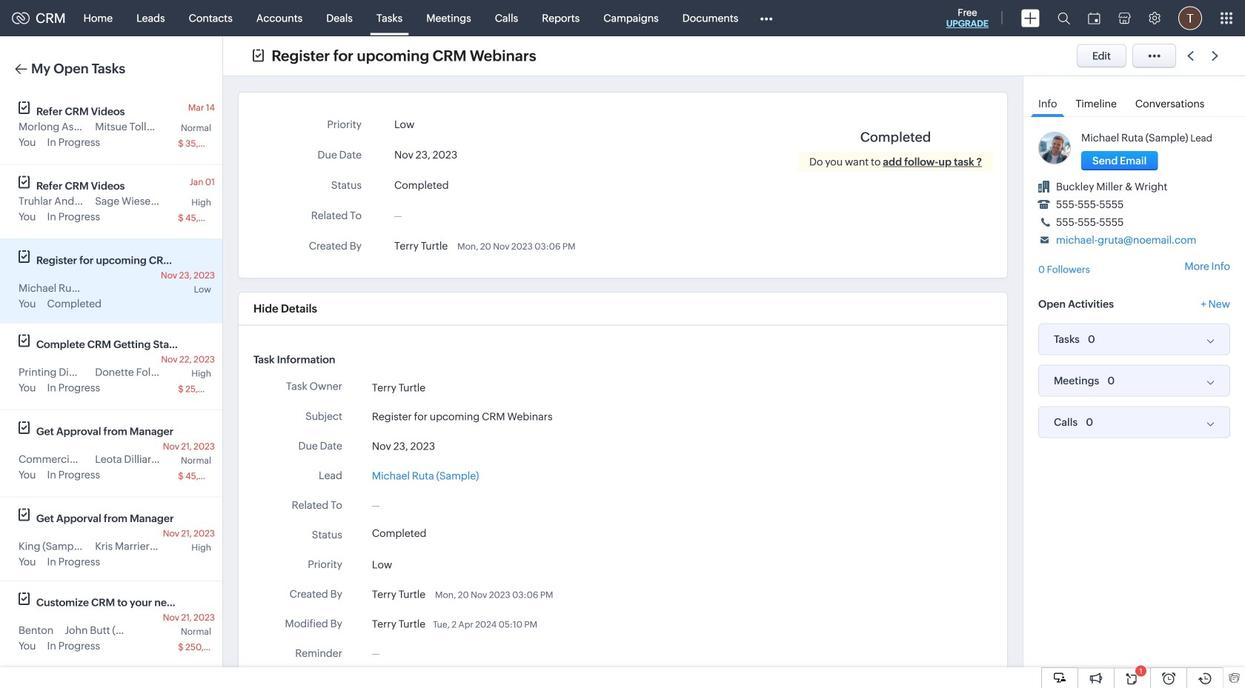 Task type: locate. For each thing, give the bounding box(es) containing it.
profile image
[[1179, 6, 1202, 30]]

previous record image
[[1187, 51, 1194, 61]]

None button
[[1081, 151, 1158, 170]]

profile element
[[1170, 0, 1211, 36]]

search element
[[1049, 0, 1079, 36]]

create menu image
[[1021, 9, 1040, 27]]

Other Modules field
[[750, 6, 782, 30]]

calendar image
[[1088, 12, 1101, 24]]



Task type: describe. For each thing, give the bounding box(es) containing it.
search image
[[1058, 12, 1070, 24]]

logo image
[[12, 12, 30, 24]]

next record image
[[1212, 51, 1222, 61]]

create menu element
[[1013, 0, 1049, 36]]



Task type: vqa. For each thing, say whether or not it's contained in the screenshot.
Other Modules FIELD
yes



